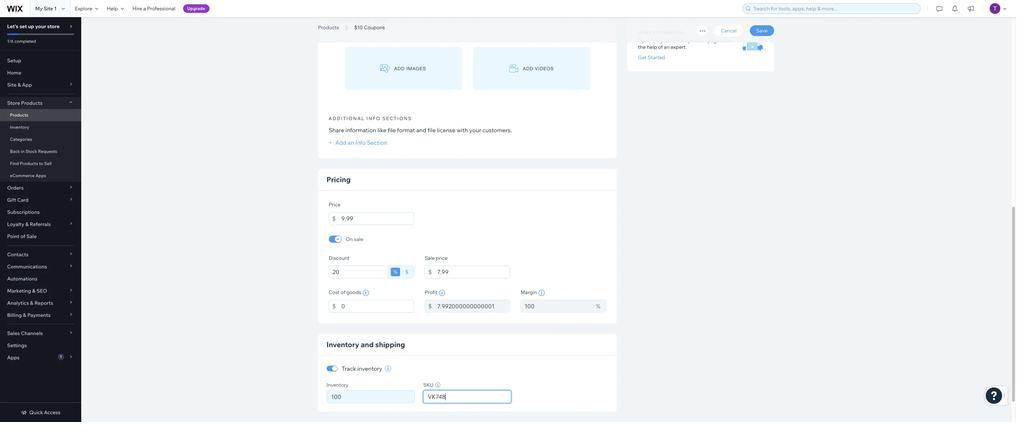 Task type: vqa. For each thing, say whether or not it's contained in the screenshot.
with to the top
yes



Task type: describe. For each thing, give the bounding box(es) containing it.
optimize
[[638, 37, 660, 44]]

your inside optimize your store's product pages with the help of an expert.
[[661, 37, 671, 44]]

info
[[356, 139, 366, 146]]

sale inside $10 coupons 'form'
[[425, 255, 435, 261]]

& for loyalty
[[25, 221, 29, 227]]

automations
[[7, 276, 37, 282]]

hire a professional
[[133, 5, 176, 12]]

inventory link
[[0, 121, 81, 133]]

additional
[[329, 116, 365, 121]]

add for add videos
[[523, 66, 534, 71]]

sections
[[383, 116, 412, 121]]

marketing
[[7, 288, 31, 294]]

sale inside sidebar element
[[26, 233, 37, 240]]

the
[[638, 44, 646, 50]]

images
[[329, 18, 351, 24]]

marketing & seo
[[7, 288, 47, 294]]

sale
[[354, 236, 363, 242]]

products inside dropdown button
[[21, 100, 42, 106]]

with inside optimize your store's product pages with the help of an expert.
[[724, 37, 733, 44]]

stock
[[26, 149, 37, 154]]

completed
[[15, 38, 36, 44]]

contacts button
[[0, 248, 81, 261]]

info tooltip image for margin
[[539, 290, 545, 296]]

hire for hire a professional
[[133, 5, 142, 12]]

back in stock requests link
[[0, 145, 81, 158]]

track
[[342, 365, 356, 372]]

back
[[10, 149, 20, 154]]

orders
[[7, 185, 24, 191]]

1 vertical spatial %
[[596, 303, 601, 310]]

your inside sidebar element
[[35, 23, 46, 30]]

1 file from the left
[[388, 127, 396, 134]]

loyalty
[[7, 221, 24, 227]]

products up ecommerce apps
[[20, 161, 38, 166]]

save
[[757, 27, 768, 34]]

shipping
[[375, 340, 405, 349]]

share
[[329, 127, 344, 134]]

and for videos
[[353, 18, 365, 24]]

sales channels button
[[0, 327, 81, 339]]

of for cost of goods
[[341, 289, 346, 296]]

reports
[[34, 300, 53, 306]]

card
[[17, 197, 29, 203]]

gallery image
[[381, 64, 390, 73]]

sku
[[423, 382, 434, 388]]

my site 1
[[35, 5, 57, 12]]

0 number field
[[329, 391, 412, 403]]

store products button
[[0, 97, 81, 109]]

1 vertical spatial with
[[457, 127, 468, 134]]

categories
[[10, 137, 32, 142]]

on sale
[[346, 236, 363, 242]]

cost of goods
[[329, 289, 361, 296]]

margin
[[521, 289, 537, 296]]

2 vertical spatial your
[[470, 127, 481, 134]]

hire a professional link
[[128, 0, 180, 17]]

communications button
[[0, 261, 81, 273]]

0 horizontal spatial %
[[394, 269, 398, 275]]

subscriptions link
[[0, 206, 81, 218]]

info
[[367, 116, 381, 121]]

sale price
[[425, 255, 448, 261]]

cost
[[329, 289, 340, 296]]

1 vertical spatial and
[[416, 127, 427, 134]]

get started
[[638, 54, 666, 61]]

1 horizontal spatial products link
[[315, 24, 343, 31]]

orders button
[[0, 182, 81, 194]]

find
[[10, 161, 19, 166]]

profit
[[425, 289, 438, 296]]

site & app button
[[0, 79, 81, 91]]

sales
[[7, 330, 20, 337]]

quick
[[29, 409, 43, 416]]

referrals
[[30, 221, 51, 227]]

hire for hire a professional
[[638, 29, 648, 35]]

gift
[[7, 197, 16, 203]]

billing & payments
[[7, 312, 51, 318]]

setup
[[7, 57, 21, 64]]

point of sale
[[7, 233, 37, 240]]

point of sale link
[[0, 230, 81, 242]]

price
[[329, 201, 341, 208]]

share information like file format and file license with your customers.
[[329, 127, 512, 134]]

$10 coupons form
[[81, 0, 1017, 422]]

analytics
[[7, 300, 29, 306]]

images
[[407, 66, 426, 71]]

channels
[[21, 330, 43, 337]]

inventory inside sidebar element
[[10, 124, 29, 130]]

store's
[[672, 37, 687, 44]]

find products to sell
[[10, 161, 52, 166]]

explore
[[75, 5, 92, 12]]

to
[[39, 161, 43, 166]]

find products to sell link
[[0, 158, 81, 170]]

$ text field
[[438, 266, 510, 278]]



Task type: locate. For each thing, give the bounding box(es) containing it.
access
[[44, 409, 60, 416]]

home
[[7, 70, 21, 76]]

gift card
[[7, 197, 29, 203]]

2 vertical spatial inventory
[[327, 382, 349, 388]]

coupons
[[344, 15, 399, 31], [364, 24, 385, 31]]

back in stock requests
[[10, 149, 57, 154]]

seo
[[37, 288, 47, 294]]

1 vertical spatial 1
[[60, 354, 62, 359]]

1 vertical spatial an
[[348, 139, 354, 146]]

expert.
[[671, 44, 687, 50]]

& for analytics
[[30, 300, 33, 306]]

2 vertical spatial and
[[361, 340, 374, 349]]

quick access
[[29, 409, 60, 416]]

a up the optimize
[[650, 29, 652, 35]]

settings
[[7, 342, 27, 349]]

0 vertical spatial 1
[[54, 5, 57, 12]]

billing
[[7, 312, 22, 318]]

optimize your store's product pages with the help of an expert.
[[638, 37, 733, 50]]

add right gallery image
[[394, 66, 405, 71]]

& for site
[[18, 82, 21, 88]]

products inside $10 coupons 'form'
[[318, 24, 339, 31]]

sell
[[44, 161, 52, 166]]

add an info section
[[334, 139, 388, 146]]

save button
[[750, 25, 774, 36]]

1 vertical spatial inventory
[[327, 340, 359, 349]]

a for professional
[[650, 29, 652, 35]]

info tooltip image for cost of goods
[[363, 290, 369, 296]]

requests
[[38, 149, 57, 154]]

add videos
[[523, 66, 554, 71]]

sale down loyalty & referrals
[[26, 233, 37, 240]]

2 horizontal spatial of
[[659, 44, 663, 50]]

sidebar element
[[0, 17, 81, 422]]

of inside optimize your store's product pages with the help of an expert.
[[659, 44, 663, 50]]

apps down find products to sell link
[[36, 173, 46, 178]]

0 horizontal spatial apps
[[7, 354, 20, 361]]

0 vertical spatial inventory
[[10, 124, 29, 130]]

settings link
[[0, 339, 81, 351]]

None text field
[[329, 266, 389, 278], [341, 300, 414, 313], [438, 300, 510, 313], [521, 300, 593, 313], [329, 266, 389, 278], [341, 300, 414, 313], [438, 300, 510, 313], [521, 300, 593, 313]]

info tooltip image
[[363, 290, 369, 296], [539, 290, 545, 296]]

1 horizontal spatial info tooltip image
[[539, 290, 545, 296]]

1 vertical spatial of
[[20, 233, 25, 240]]

an inside optimize your store's product pages with the help of an expert.
[[664, 44, 670, 50]]

hire inside hire a professional link
[[133, 5, 142, 12]]

hire inside $10 coupons 'form'
[[638, 29, 648, 35]]

a for professional
[[143, 5, 146, 12]]

0 vertical spatial sale
[[26, 233, 37, 240]]

ecommerce apps link
[[0, 170, 81, 182]]

videos
[[367, 18, 389, 24]]

0 horizontal spatial 1
[[54, 5, 57, 12]]

1 horizontal spatial file
[[428, 127, 436, 134]]

of
[[659, 44, 663, 50], [20, 233, 25, 240], [341, 289, 346, 296]]

format
[[397, 127, 415, 134]]

0 vertical spatial of
[[659, 44, 663, 50]]

site right my
[[44, 5, 53, 12]]

1 horizontal spatial %
[[596, 303, 601, 310]]

products down store
[[10, 112, 28, 118]]

none text field inside $10 coupons 'form'
[[341, 212, 414, 225]]

and left videos
[[353, 18, 365, 24]]

a left 'professional'
[[143, 5, 146, 12]]

and for shipping
[[361, 340, 374, 349]]

1 horizontal spatial with
[[724, 37, 733, 44]]

automations link
[[0, 273, 81, 285]]

products right store
[[21, 100, 42, 106]]

2 horizontal spatial your
[[661, 37, 671, 44]]

analytics & reports
[[7, 300, 53, 306]]

and left shipping
[[361, 340, 374, 349]]

1 vertical spatial apps
[[7, 354, 20, 361]]

2 add from the left
[[523, 66, 534, 71]]

file left license
[[428, 127, 436, 134]]

add right videos icon
[[523, 66, 534, 71]]

a inside hire a professional link
[[143, 5, 146, 12]]

contacts
[[7, 251, 29, 258]]

help button
[[103, 0, 128, 17]]

None text field
[[341, 212, 414, 225]]

0 horizontal spatial a
[[143, 5, 146, 12]]

professional
[[147, 5, 176, 12]]

1 horizontal spatial sale
[[425, 255, 435, 261]]

$10 coupons
[[318, 15, 399, 31], [354, 24, 385, 31]]

1 horizontal spatial 1
[[60, 354, 62, 359]]

an left info
[[348, 139, 354, 146]]

0 horizontal spatial products link
[[0, 109, 81, 121]]

of right the cost
[[341, 289, 346, 296]]

0 horizontal spatial $10
[[318, 15, 341, 31]]

info tooltip image
[[439, 290, 446, 296]]

site & app
[[7, 82, 32, 88]]

in
[[21, 149, 25, 154]]

1 horizontal spatial a
[[650, 29, 652, 35]]

your right 'up'
[[35, 23, 46, 30]]

communications
[[7, 263, 47, 270]]

a inside $10 coupons 'form'
[[650, 29, 652, 35]]

0 horizontal spatial add
[[394, 66, 405, 71]]

store products
[[7, 100, 42, 106]]

info tooltip image right goods
[[363, 290, 369, 296]]

marketing & seo button
[[0, 285, 81, 297]]

1 right my
[[54, 5, 57, 12]]

Search for tools, apps, help & more... field
[[752, 4, 919, 14]]

1 horizontal spatial site
[[44, 5, 53, 12]]

my
[[35, 5, 43, 12]]

categories link
[[0, 133, 81, 145]]

inventory up track on the left bottom of the page
[[327, 340, 359, 349]]

apps
[[36, 173, 46, 178], [7, 354, 20, 361]]

0 vertical spatial %
[[394, 269, 398, 275]]

1
[[54, 5, 57, 12], [60, 354, 62, 359]]

%
[[394, 269, 398, 275], [596, 303, 601, 310]]

1 vertical spatial site
[[7, 82, 16, 88]]

cancel
[[721, 27, 737, 34]]

0 vertical spatial site
[[44, 5, 53, 12]]

section
[[367, 139, 388, 146]]

products link down store products
[[0, 109, 81, 121]]

your left customers.
[[470, 127, 481, 134]]

0 vertical spatial products link
[[315, 24, 343, 31]]

inventory
[[10, 124, 29, 130], [327, 340, 359, 349], [327, 382, 349, 388]]

& for billing
[[23, 312, 26, 318]]

gift card button
[[0, 194, 81, 206]]

& left reports
[[30, 300, 33, 306]]

loyalty & referrals
[[7, 221, 51, 227]]

products down images
[[318, 24, 339, 31]]

1 horizontal spatial hire
[[638, 29, 648, 35]]

& right billing
[[23, 312, 26, 318]]

0 horizontal spatial site
[[7, 82, 16, 88]]

sale left price
[[425, 255, 435, 261]]

inventory
[[358, 365, 382, 372]]

0 horizontal spatial file
[[388, 127, 396, 134]]

1 vertical spatial hire
[[638, 29, 648, 35]]

0 horizontal spatial of
[[20, 233, 25, 240]]

upgrade button
[[183, 4, 210, 13]]

license
[[437, 127, 456, 134]]

0 vertical spatial hire
[[133, 5, 142, 12]]

2 vertical spatial of
[[341, 289, 346, 296]]

an
[[664, 44, 670, 50], [348, 139, 354, 146]]

add for add images
[[394, 66, 405, 71]]

add
[[336, 139, 347, 146]]

and right format in the top of the page
[[416, 127, 427, 134]]

started
[[648, 54, 666, 61]]

of right 'help'
[[659, 44, 663, 50]]

hire a professional
[[638, 29, 683, 35]]

app
[[22, 82, 32, 88]]

1 horizontal spatial apps
[[36, 173, 46, 178]]

site down home
[[7, 82, 16, 88]]

store
[[47, 23, 60, 30]]

2 info tooltip image from the left
[[539, 290, 545, 296]]

none field inside $10 coupons 'form'
[[426, 391, 509, 403]]

0 vertical spatial and
[[353, 18, 365, 24]]

let's
[[7, 23, 18, 30]]

your down professional
[[661, 37, 671, 44]]

1 info tooltip image from the left
[[363, 290, 369, 296]]

2 file from the left
[[428, 127, 436, 134]]

sales channels
[[7, 330, 43, 337]]

inventory and shipping
[[327, 340, 405, 349]]

apps down settings
[[7, 354, 20, 361]]

1 vertical spatial a
[[650, 29, 652, 35]]

products link down images
[[315, 24, 343, 31]]

an left expert.
[[664, 44, 670, 50]]

goods
[[347, 289, 361, 296]]

0 vertical spatial a
[[143, 5, 146, 12]]

0 horizontal spatial sale
[[26, 233, 37, 240]]

videos icon image
[[509, 64, 519, 73]]

info tooltip image right margin
[[539, 290, 545, 296]]

& left seo
[[32, 288, 35, 294]]

1/6 completed
[[7, 38, 36, 44]]

billing & payments button
[[0, 309, 81, 321]]

of right the point
[[20, 233, 25, 240]]

quick access button
[[21, 409, 60, 416]]

add
[[394, 66, 405, 71], [523, 66, 534, 71]]

help
[[107, 5, 118, 12]]

loyalty & referrals button
[[0, 218, 81, 230]]

add an info section link
[[329, 139, 388, 146]]

1 horizontal spatial of
[[341, 289, 346, 296]]

store
[[7, 100, 20, 106]]

hire up the optimize
[[638, 29, 648, 35]]

1 vertical spatial sale
[[425, 255, 435, 261]]

apps inside ecommerce apps "link"
[[36, 173, 46, 178]]

1 add from the left
[[394, 66, 405, 71]]

0 vertical spatial apps
[[36, 173, 46, 178]]

0 horizontal spatial with
[[457, 127, 468, 134]]

with right license
[[457, 127, 468, 134]]

0 horizontal spatial an
[[348, 139, 354, 146]]

0 horizontal spatial info tooltip image
[[363, 290, 369, 296]]

& for marketing
[[32, 288, 35, 294]]

upgrade
[[187, 6, 205, 11]]

file right like
[[388, 127, 396, 134]]

0 horizontal spatial your
[[35, 23, 46, 30]]

& inside 'dropdown button'
[[23, 312, 26, 318]]

on
[[346, 236, 353, 242]]

ecommerce apps
[[10, 173, 46, 178]]

1 vertical spatial your
[[661, 37, 671, 44]]

1 horizontal spatial an
[[664, 44, 670, 50]]

0 vertical spatial an
[[664, 44, 670, 50]]

of for point of sale
[[20, 233, 25, 240]]

pages
[[708, 37, 722, 44]]

1/6
[[7, 38, 14, 44]]

product
[[688, 37, 707, 44]]

& left app
[[18, 82, 21, 88]]

cancel button
[[715, 25, 744, 36]]

None field
[[426, 391, 509, 403]]

price
[[436, 255, 448, 261]]

inventory down track on the left bottom of the page
[[327, 382, 349, 388]]

track inventory
[[342, 365, 382, 372]]

1 horizontal spatial add
[[523, 66, 534, 71]]

0 vertical spatial your
[[35, 23, 46, 30]]

& right loyalty
[[25, 221, 29, 227]]

payments
[[27, 312, 51, 318]]

site inside dropdown button
[[7, 82, 16, 88]]

1 inside sidebar element
[[60, 354, 62, 359]]

0 vertical spatial with
[[724, 37, 733, 44]]

hire right help button
[[133, 5, 142, 12]]

inventory up categories
[[10, 124, 29, 130]]

1 down settings link
[[60, 354, 62, 359]]

1 horizontal spatial your
[[470, 127, 481, 134]]

subscriptions
[[7, 209, 40, 215]]

customers.
[[483, 127, 512, 134]]

1 horizontal spatial $10
[[354, 24, 363, 31]]

with down cancel on the right of the page
[[724, 37, 733, 44]]

0 horizontal spatial hire
[[133, 5, 142, 12]]

additional info sections
[[329, 116, 412, 121]]

1 vertical spatial products link
[[0, 109, 81, 121]]

of inside sidebar element
[[20, 233, 25, 240]]

get
[[638, 54, 647, 61]]



